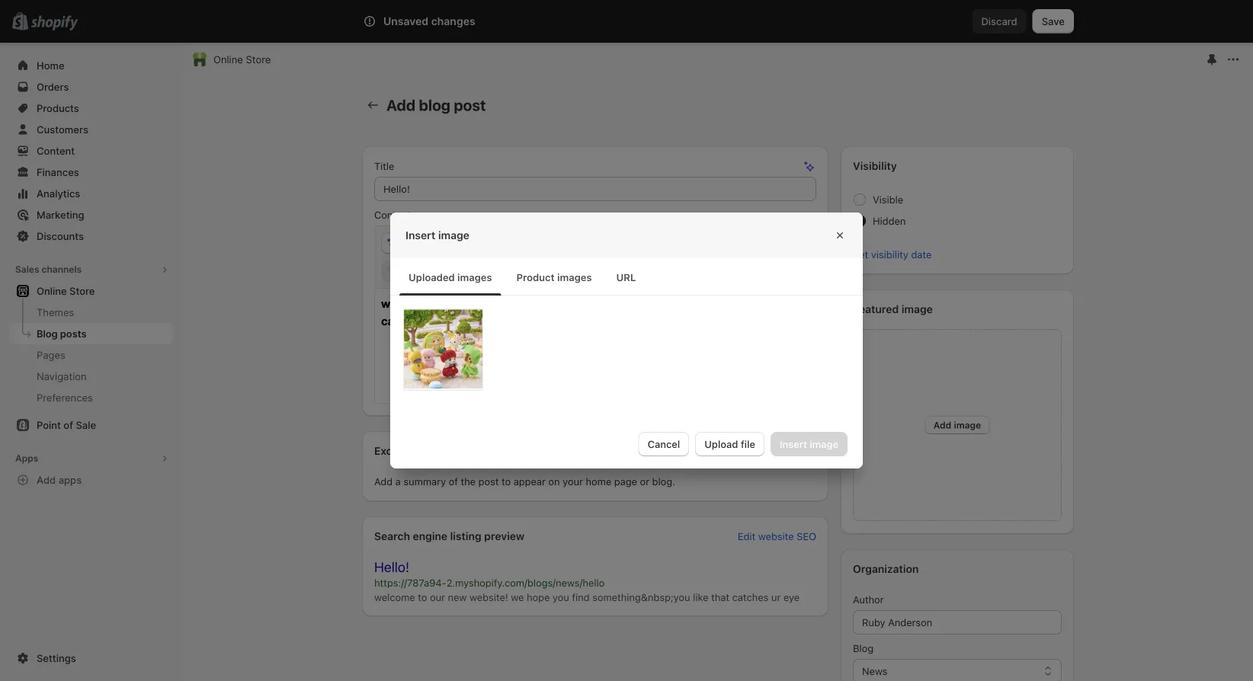 Task type: vqa. For each thing, say whether or not it's contained in the screenshot.
LANGUAGES
no



Task type: locate. For each thing, give the bounding box(es) containing it.
0 vertical spatial online store
[[213, 53, 271, 65]]

add apps
[[37, 474, 82, 486]]

1 horizontal spatial online
[[213, 53, 243, 65]]

1 vertical spatial online
[[37, 285, 67, 297]]

1 horizontal spatial store
[[246, 53, 271, 65]]

store down sales channels button
[[69, 285, 95, 297]]

store right online store icon
[[246, 53, 271, 65]]

discounts
[[37, 230, 84, 242]]

themes link
[[9, 302, 174, 323]]

store
[[246, 53, 271, 65], [69, 285, 95, 297]]

online store image
[[192, 52, 207, 67]]

online store right online store icon
[[213, 53, 271, 65]]

settings link
[[9, 648, 174, 669]]

preferences
[[37, 392, 93, 404]]

1 horizontal spatial online store
[[213, 53, 271, 65]]

discard button
[[972, 9, 1027, 34]]

online right online store icon
[[213, 53, 243, 65]]

1 vertical spatial store
[[69, 285, 95, 297]]

changes
[[431, 15, 475, 28]]

online down sales channels
[[37, 285, 67, 297]]

0 horizontal spatial online
[[37, 285, 67, 297]]

add apps button
[[9, 470, 174, 491]]

home
[[37, 59, 64, 71]]

online
[[213, 53, 243, 65], [37, 285, 67, 297]]

discounts link
[[9, 226, 174, 247]]

online store link right online store icon
[[213, 52, 271, 67]]

0 horizontal spatial online store link
[[9, 281, 174, 302]]

0 horizontal spatial store
[[69, 285, 95, 297]]

online store
[[213, 53, 271, 65], [37, 285, 95, 297]]

online store link
[[213, 52, 271, 67], [9, 281, 174, 302]]

unsaved changes
[[383, 15, 475, 28]]

1 vertical spatial online store
[[37, 285, 95, 297]]

0 vertical spatial online store link
[[213, 52, 271, 67]]

0 vertical spatial store
[[246, 53, 271, 65]]

online store down channels
[[37, 285, 95, 297]]

add
[[37, 474, 56, 486]]

online store link down channels
[[9, 281, 174, 302]]

preferences link
[[9, 387, 174, 409]]

discard
[[981, 15, 1017, 27]]

search
[[430, 15, 463, 27]]



Task type: describe. For each thing, give the bounding box(es) containing it.
sales channels button
[[9, 259, 174, 281]]

save button
[[1033, 9, 1074, 34]]

blog
[[37, 328, 58, 340]]

search button
[[406, 9, 848, 34]]

1 vertical spatial online store link
[[9, 281, 174, 302]]

sales
[[15, 264, 39, 275]]

shopify image
[[31, 16, 78, 31]]

1 horizontal spatial online store link
[[213, 52, 271, 67]]

themes
[[37, 306, 74, 318]]

save
[[1042, 15, 1065, 27]]

0 vertical spatial online
[[213, 53, 243, 65]]

unsaved
[[383, 15, 429, 28]]

blog posts link
[[9, 323, 174, 345]]

pages link
[[9, 345, 174, 366]]

blog posts
[[37, 328, 87, 340]]

sales channels
[[15, 264, 82, 275]]

apps
[[58, 474, 82, 486]]

pages
[[37, 349, 65, 361]]

settings
[[37, 653, 76, 664]]

apps button
[[9, 448, 174, 470]]

navigation link
[[9, 366, 174, 387]]

navigation
[[37, 370, 87, 382]]

0 horizontal spatial online store
[[37, 285, 95, 297]]

apps
[[15, 453, 38, 464]]

posts
[[60, 328, 87, 340]]

channels
[[42, 264, 82, 275]]

home link
[[9, 55, 174, 76]]



